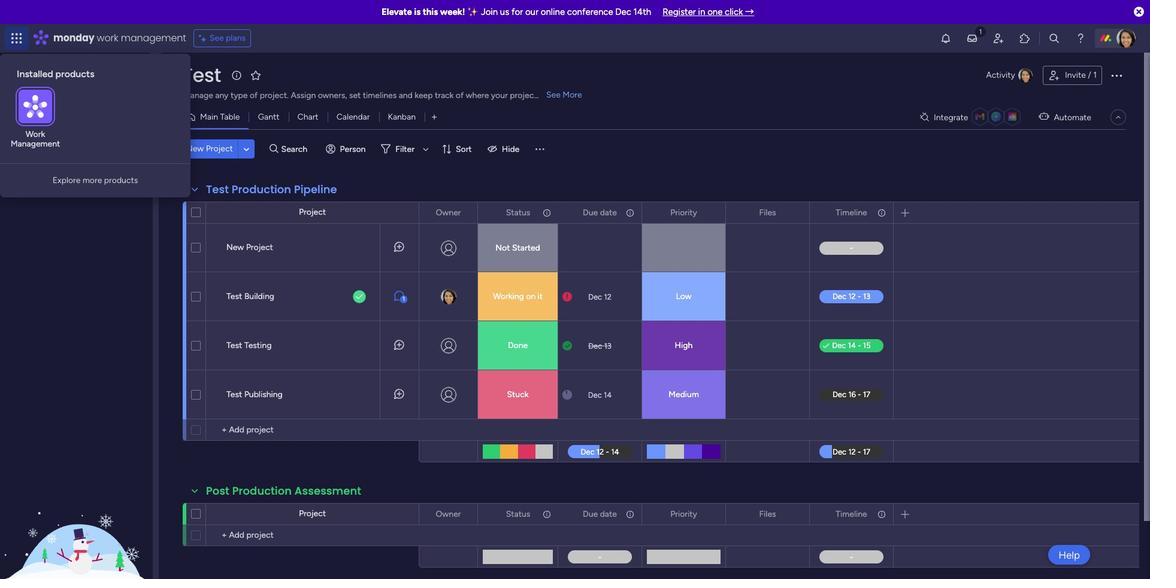 Task type: vqa. For each thing, say whether or not it's contained in the screenshot.
3rd n from right
no



Task type: locate. For each thing, give the bounding box(es) containing it.
test up manage
[[182, 62, 221, 89]]

1 due date field from the top
[[580, 206, 620, 220]]

1 vertical spatial timeline
[[836, 510, 867, 520]]

help
[[1059, 550, 1080, 562]]

on
[[526, 292, 536, 302]]

test for test building
[[226, 292, 242, 302]]

register
[[663, 7, 696, 17]]

production down v2 search icon
[[232, 182, 291, 197]]

0 vertical spatial products
[[55, 68, 94, 80]]

see left the plans
[[210, 33, 224, 43]]

my
[[26, 85, 38, 95]]

0 vertical spatial files
[[759, 208, 776, 218]]

0 vertical spatial new project
[[186, 144, 233, 154]]

products up my work button
[[55, 68, 94, 80]]

0 horizontal spatial 1
[[403, 296, 405, 303]]

automate
[[1054, 112, 1092, 123]]

workspace selection element
[[11, 118, 100, 133]]

products right more
[[104, 176, 138, 186]]

work right monday
[[97, 31, 118, 45]]

see inside button
[[210, 33, 224, 43]]

0 vertical spatial production
[[232, 182, 291, 197]]

sort button
[[437, 140, 479, 159]]

dec left 13
[[588, 342, 602, 351]]

explore more products button
[[48, 172, 143, 191]]

test building
[[226, 292, 274, 302]]

online
[[541, 7, 565, 17]]

1 horizontal spatial of
[[456, 90, 464, 101]]

column information image
[[625, 208, 635, 218], [625, 510, 635, 520]]

search everything image
[[1048, 32, 1060, 44]]

1 vertical spatial date
[[600, 510, 617, 520]]

of right track
[[456, 90, 464, 101]]

0 horizontal spatial work
[[40, 85, 58, 95]]

1 status from the top
[[506, 208, 530, 218]]

set
[[349, 90, 361, 101]]

13
[[604, 342, 612, 351]]

0 vertical spatial column information image
[[625, 208, 635, 218]]

1 vertical spatial see
[[546, 90, 561, 100]]

not started
[[496, 243, 540, 253]]

1 owner field from the top
[[433, 206, 464, 220]]

1 inside 1 "button"
[[403, 296, 405, 303]]

1 vertical spatial priority
[[670, 510, 697, 520]]

1 date from the top
[[600, 208, 617, 218]]

2 owner from the top
[[436, 510, 461, 520]]

activity button
[[982, 66, 1038, 85]]

0 vertical spatial status
[[506, 208, 530, 218]]

0 vertical spatial new
[[186, 144, 204, 154]]

main table
[[200, 112, 240, 122]]

main
[[200, 112, 218, 122], [28, 119, 49, 130]]

priority
[[670, 208, 697, 218], [670, 510, 697, 520]]

workspace image
[[11, 118, 23, 132]]

1 vertical spatial files field
[[756, 508, 779, 522]]

integrate
[[934, 112, 968, 123]]

and
[[399, 90, 413, 101]]

1 horizontal spatial see
[[546, 90, 561, 100]]

dec for dec 12
[[588, 293, 602, 302]]

work inside button
[[40, 85, 58, 95]]

2 due from the top
[[583, 510, 598, 520]]

priority for 1st the priority field from the top of the page
[[670, 208, 697, 218]]

work management image
[[19, 90, 52, 124]]

0 vertical spatial 1
[[1093, 70, 1097, 80]]

main inside workspace selection element
[[28, 119, 49, 130]]

0 horizontal spatial of
[[250, 90, 258, 101]]

production right post
[[232, 484, 292, 499]]

0 vertical spatial priority
[[670, 208, 697, 218]]

2 status from the top
[[506, 510, 530, 520]]

1 horizontal spatial products
[[104, 176, 138, 186]]

invite members image
[[993, 32, 1005, 44]]

Files field
[[756, 206, 779, 220], [756, 508, 779, 522]]

gantt
[[258, 112, 280, 122]]

1 horizontal spatial work
[[97, 31, 118, 45]]

dec left 14
[[588, 391, 602, 400]]

elevate is this week! ✨ join us for our online conference dec 14th
[[382, 7, 651, 17]]

+ Add project text field
[[212, 529, 413, 543]]

see more link
[[545, 89, 583, 101]]

Status field
[[503, 206, 533, 220], [503, 508, 533, 522]]

Search field
[[278, 141, 314, 158]]

files field for post production assessment
[[756, 508, 779, 522]]

1 button
[[380, 273, 419, 322]]

it
[[538, 292, 543, 302]]

project left angle down image
[[206, 144, 233, 154]]

new down main table "button"
[[186, 144, 204, 154]]

0 vertical spatial due
[[583, 208, 598, 218]]

1 vertical spatial status field
[[503, 508, 533, 522]]

1 vertical spatial owner
[[436, 510, 461, 520]]

main for main table
[[200, 112, 218, 122]]

2 horizontal spatial options image
[[877, 505, 885, 525]]

test
[[182, 62, 221, 89], [206, 182, 229, 197], [226, 292, 242, 302], [226, 341, 242, 351], [226, 390, 242, 400]]

angle down image
[[244, 145, 249, 154]]

0 vertical spatial due date field
[[580, 206, 620, 220]]

12
[[604, 293, 612, 302]]

us
[[500, 7, 509, 17]]

2 timeline field from the top
[[833, 508, 870, 522]]

0 vertical spatial see
[[210, 33, 224, 43]]

due date field for 1st column information icon from the top of the page
[[580, 206, 620, 220]]

2 timeline from the top
[[836, 510, 867, 520]]

list box
[[0, 165, 153, 350]]

1 vertical spatial 1
[[403, 296, 405, 303]]

owner
[[436, 208, 461, 218], [436, 510, 461, 520]]

post
[[206, 484, 229, 499]]

1 vertical spatial priority field
[[667, 508, 700, 522]]

1 vertical spatial status
[[506, 510, 530, 520]]

test down new project button
[[206, 182, 229, 197]]

dec
[[615, 7, 631, 17], [588, 293, 602, 302], [588, 342, 602, 351], [588, 391, 602, 400]]

0 vertical spatial timeline field
[[833, 206, 870, 220]]

test inside 'field'
[[206, 182, 229, 197]]

1 vertical spatial column information image
[[625, 510, 635, 520]]

filter button
[[376, 140, 433, 159]]

due date
[[583, 208, 617, 218], [583, 510, 617, 520]]

building
[[244, 292, 274, 302]]

Owner field
[[433, 206, 464, 220], [433, 508, 464, 522]]

select product image
[[11, 32, 23, 44]]

my work button
[[7, 81, 129, 100]]

1 priority from the top
[[670, 208, 697, 218]]

0 horizontal spatial options image
[[461, 203, 469, 223]]

main inside main table "button"
[[200, 112, 218, 122]]

is
[[414, 7, 421, 17]]

new project
[[186, 144, 233, 154], [226, 243, 273, 253]]

home button
[[7, 60, 129, 79]]

1 owner from the top
[[436, 208, 461, 218]]

0 vertical spatial status field
[[503, 206, 533, 220]]

v2 done deadline image
[[563, 341, 572, 352]]

dec left 14th
[[615, 7, 631, 17]]

your
[[491, 90, 508, 101]]

1 vertical spatial new
[[226, 243, 244, 253]]

column information image
[[542, 208, 552, 218], [877, 208, 887, 218], [542, 510, 552, 520], [877, 510, 887, 520]]

test left publishing
[[226, 390, 242, 400]]

work
[[26, 130, 45, 140]]

production for test
[[232, 182, 291, 197]]

1 horizontal spatial 1
[[1093, 70, 1097, 80]]

1 vertical spatial new project
[[226, 243, 273, 253]]

0 vertical spatial owner
[[436, 208, 461, 218]]

1 vertical spatial owner field
[[433, 508, 464, 522]]

monday
[[53, 31, 94, 45]]

my work
[[26, 85, 58, 95]]

activity
[[986, 70, 1015, 80]]

0 vertical spatial timeline
[[836, 208, 867, 218]]

test testing
[[226, 341, 272, 351]]

new project inside button
[[186, 144, 233, 154]]

0 vertical spatial priority field
[[667, 206, 700, 220]]

1 vertical spatial files
[[759, 510, 776, 520]]

work right my
[[40, 85, 58, 95]]

main left table
[[200, 112, 218, 122]]

project
[[510, 90, 537, 101]]

+ Add project text field
[[212, 424, 413, 438]]

0 vertical spatial work
[[97, 31, 118, 45]]

new inside button
[[186, 144, 204, 154]]

help image
[[1075, 32, 1087, 44]]

dapulse checkmark sign image
[[823, 340, 830, 354]]

test left 'building'
[[226, 292, 242, 302]]

post production assessment
[[206, 484, 361, 499]]

new
[[186, 144, 204, 154], [226, 243, 244, 253]]

2 owner field from the top
[[433, 508, 464, 522]]

1 vertical spatial products
[[104, 176, 138, 186]]

0 vertical spatial owner field
[[433, 206, 464, 220]]

pipeline
[[294, 182, 337, 197]]

timeline
[[836, 208, 867, 218], [836, 510, 867, 520]]

options image for due date
[[625, 505, 633, 525]]

1 horizontal spatial new
[[226, 243, 244, 253]]

0 horizontal spatial main
[[28, 119, 49, 130]]

1 vertical spatial work
[[40, 85, 58, 95]]

2 priority from the top
[[670, 510, 697, 520]]

1 vertical spatial production
[[232, 484, 292, 499]]

not
[[496, 243, 510, 253]]

new project up test building
[[226, 243, 273, 253]]

1 inside the invite / 1 "button"
[[1093, 70, 1097, 80]]

main up management
[[28, 119, 49, 130]]

files for post production assessment
[[759, 510, 776, 520]]

any
[[215, 90, 229, 101]]

manage
[[183, 90, 213, 101]]

see left 'more' at the top
[[546, 90, 561, 100]]

assessment
[[295, 484, 361, 499]]

options image for timeline
[[877, 505, 885, 525]]

Timeline field
[[833, 206, 870, 220], [833, 508, 870, 522]]

james peterson image
[[1117, 29, 1136, 48]]

1 vertical spatial timeline field
[[833, 508, 870, 522]]

2 column information image from the top
[[625, 510, 635, 520]]

1
[[1093, 70, 1097, 80], [403, 296, 405, 303]]

1 vertical spatial due
[[583, 510, 598, 520]]

manage any type of project. assign owners, set timelines and keep track of where your project stands.
[[183, 90, 566, 101]]

v2 overdue deadline image
[[563, 291, 572, 303]]

1 due from the top
[[583, 208, 598, 218]]

add to favorites image
[[250, 69, 262, 81]]

work
[[97, 31, 118, 45], [40, 85, 58, 95]]

/
[[1088, 70, 1091, 80]]

new up test building
[[226, 243, 244, 253]]

plans
[[226, 33, 246, 43]]

1 horizontal spatial options image
[[625, 505, 633, 525]]

test left "testing"
[[226, 341, 242, 351]]

dec 12
[[588, 293, 612, 302]]

1 files field from the top
[[756, 206, 779, 220]]

high
[[675, 341, 693, 351]]

register in one click → link
[[663, 7, 754, 17]]

workspace
[[51, 119, 98, 130]]

1 files from the top
[[759, 208, 776, 218]]

main table button
[[182, 108, 249, 127]]

invite / 1 button
[[1043, 66, 1102, 85]]

dec left 12
[[588, 293, 602, 302]]

see
[[210, 33, 224, 43], [546, 90, 561, 100]]

of right type
[[250, 90, 258, 101]]

Due date field
[[580, 206, 620, 220], [580, 508, 620, 522]]

0 vertical spatial date
[[600, 208, 617, 218]]

date
[[600, 208, 617, 218], [600, 510, 617, 520]]

options image
[[1110, 68, 1124, 83], [542, 203, 550, 223], [625, 203, 633, 223], [877, 203, 885, 223], [461, 505, 469, 525], [542, 505, 550, 525]]

1 horizontal spatial main
[[200, 112, 218, 122]]

1 priority field from the top
[[667, 206, 700, 220]]

Test field
[[179, 62, 224, 89]]

due
[[583, 208, 598, 218], [583, 510, 598, 520]]

options image
[[461, 203, 469, 223], [625, 505, 633, 525], [877, 505, 885, 525]]

type
[[231, 90, 248, 101]]

sort
[[456, 144, 472, 154]]

0 vertical spatial due date
[[583, 208, 617, 218]]

due for due date field corresponding to 2nd column information icon
[[583, 510, 598, 520]]

Priority field
[[667, 206, 700, 220], [667, 508, 700, 522]]

production inside field
[[232, 484, 292, 499]]

working
[[493, 292, 524, 302]]

dec for dec 13
[[588, 342, 602, 351]]

see plans
[[210, 33, 246, 43]]

0 vertical spatial files field
[[756, 206, 779, 220]]

work management
[[11, 130, 60, 149]]

2 files from the top
[[759, 510, 776, 520]]

main workspace
[[28, 119, 98, 130]]

2 due date field from the top
[[580, 508, 620, 522]]

autopilot image
[[1039, 109, 1049, 124]]

1 vertical spatial due date field
[[580, 508, 620, 522]]

medium
[[669, 390, 699, 400]]

production inside 'field'
[[232, 182, 291, 197]]

0 horizontal spatial new
[[186, 144, 204, 154]]

arrow down image
[[419, 142, 433, 156]]

lottie animation element
[[0, 459, 153, 580]]

1 vertical spatial due date
[[583, 510, 617, 520]]

our
[[525, 7, 539, 17]]

0 horizontal spatial see
[[210, 33, 224, 43]]

2 files field from the top
[[756, 508, 779, 522]]

production for post
[[232, 484, 292, 499]]

one
[[708, 7, 723, 17]]

new project down main table "button"
[[186, 144, 233, 154]]



Task type: describe. For each thing, give the bounding box(es) containing it.
menu image
[[534, 143, 546, 155]]

✨
[[467, 7, 479, 17]]

test production pipeline
[[206, 182, 337, 197]]

monday work management
[[53, 31, 186, 45]]

testing
[[244, 341, 272, 351]]

home
[[28, 64, 50, 74]]

1 of from the left
[[250, 90, 258, 101]]

see more
[[546, 90, 582, 100]]

see for see plans
[[210, 33, 224, 43]]

Test Production Pipeline field
[[203, 182, 340, 198]]

products inside button
[[104, 176, 138, 186]]

project up 'building'
[[246, 243, 273, 253]]

installed
[[17, 68, 53, 80]]

14th
[[634, 7, 651, 17]]

due for due date field for 1st column information icon from the top of the page
[[583, 208, 598, 218]]

track
[[435, 90, 454, 101]]

assign
[[291, 90, 316, 101]]

0 horizontal spatial products
[[55, 68, 94, 80]]

hide
[[502, 144, 520, 154]]

owners,
[[318, 90, 347, 101]]

low
[[676, 292, 692, 302]]

dec for dec 14
[[588, 391, 602, 400]]

click
[[725, 7, 743, 17]]

test for test publishing
[[226, 390, 242, 400]]

installed products
[[17, 68, 94, 80]]

table
[[220, 112, 240, 122]]

test for test
[[182, 62, 221, 89]]

test for test production pipeline
[[206, 182, 229, 197]]

main for main workspace
[[28, 119, 49, 130]]

hide button
[[483, 140, 527, 159]]

dapulse integrations image
[[920, 113, 929, 122]]

add view image
[[432, 113, 437, 122]]

done
[[508, 341, 528, 351]]

help button
[[1049, 546, 1090, 566]]

2 due date from the top
[[583, 510, 617, 520]]

2 priority field from the top
[[667, 508, 700, 522]]

m
[[14, 120, 21, 130]]

v2 search image
[[270, 142, 278, 156]]

dec 14
[[588, 391, 612, 400]]

register in one click →
[[663, 7, 754, 17]]

status for first status "field" from the top of the page
[[506, 208, 530, 218]]

test publishing
[[226, 390, 283, 400]]

2 status field from the top
[[503, 508, 533, 522]]

due date field for 2nd column information icon
[[580, 508, 620, 522]]

notifications image
[[940, 32, 952, 44]]

1 due date from the top
[[583, 208, 617, 218]]

project inside button
[[206, 144, 233, 154]]

work for my
[[40, 85, 58, 95]]

Search in workspace field
[[25, 144, 100, 158]]

1 timeline field from the top
[[833, 206, 870, 220]]

installed products element
[[17, 68, 176, 80]]

inbox image
[[966, 32, 978, 44]]

project up + add project text box
[[299, 509, 326, 519]]

week!
[[440, 7, 465, 17]]

keep
[[415, 90, 433, 101]]

project down pipeline
[[299, 207, 326, 217]]

explore
[[53, 176, 81, 186]]

in
[[698, 7, 705, 17]]

more
[[83, 176, 102, 186]]

invite / 1
[[1065, 70, 1097, 80]]

→
[[745, 7, 754, 17]]

dec 13
[[588, 342, 612, 351]]

14
[[604, 391, 612, 400]]

1 status field from the top
[[503, 206, 533, 220]]

stands.
[[539, 90, 566, 101]]

project.
[[260, 90, 289, 101]]

elevate
[[382, 7, 412, 17]]

management
[[121, 31, 186, 45]]

collapse board header image
[[1114, 113, 1123, 122]]

1 column information image from the top
[[625, 208, 635, 218]]

invite
[[1065, 70, 1086, 80]]

management
[[11, 139, 60, 149]]

apps image
[[1019, 32, 1031, 44]]

working on it
[[493, 292, 543, 302]]

test for test testing
[[226, 341, 242, 351]]

gantt button
[[249, 108, 289, 127]]

person button
[[321, 140, 373, 159]]

2 date from the top
[[600, 510, 617, 520]]

lottie animation image
[[0, 459, 153, 580]]

where
[[466, 90, 489, 101]]

chart
[[298, 112, 319, 122]]

person
[[340, 144, 366, 154]]

calendar button
[[328, 108, 379, 127]]

1 image
[[975, 25, 986, 38]]

files for test production pipeline
[[759, 208, 776, 218]]

started
[[512, 243, 540, 253]]

Post Production Assessment field
[[203, 484, 364, 500]]

files field for test production pipeline
[[756, 206, 779, 220]]

stuck
[[507, 390, 529, 400]]

for
[[512, 7, 523, 17]]

explore more products
[[53, 176, 138, 186]]

filter
[[396, 144, 415, 154]]

chart button
[[289, 108, 328, 127]]

new project button
[[182, 140, 238, 159]]

priority for first the priority field from the bottom of the page
[[670, 510, 697, 520]]

2 of from the left
[[456, 90, 464, 101]]

conference
[[567, 7, 613, 17]]

status for 1st status "field" from the bottom of the page
[[506, 510, 530, 520]]

join
[[481, 7, 498, 17]]

1 timeline from the top
[[836, 208, 867, 218]]

work for monday
[[97, 31, 118, 45]]

show board description image
[[229, 69, 244, 81]]

calendar
[[336, 112, 370, 122]]

kanban button
[[379, 108, 425, 127]]

see for see more
[[546, 90, 561, 100]]

kanban
[[388, 112, 416, 122]]



